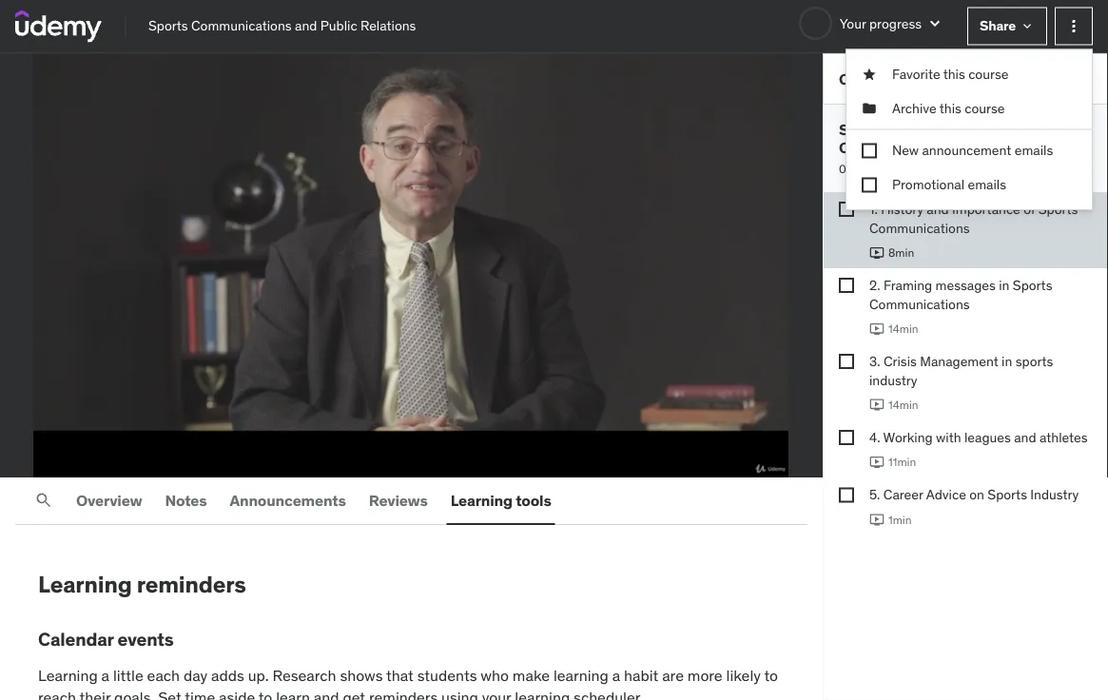 Task type: describe. For each thing, give the bounding box(es) containing it.
5.
[[869, 486, 880, 503]]

favorite this course
[[892, 66, 1009, 83]]

overview
[[76, 490, 142, 510]]

sports
[[1016, 353, 1053, 370]]

progress
[[869, 15, 922, 32]]

expanded view image
[[784, 444, 807, 467]]

calendar
[[38, 628, 114, 651]]

1 a from the left
[[101, 666, 109, 686]]

importance
[[952, 200, 1021, 218]]

learning tools button
[[447, 478, 555, 523]]

8min
[[889, 245, 914, 260]]

play image
[[16, 444, 39, 467]]

play career advice on sports industry image
[[869, 512, 885, 528]]

2 vertical spatial xsmall image
[[839, 430, 854, 445]]

close course content sidebar image
[[1074, 69, 1093, 88]]

and inside sports communications and public relations link
[[295, 17, 317, 34]]

and inside learning a little each day adds up. research shows that students who make learning a habit are more likely to reach their goals. set time aside to learn and get reminders using your learning scheduler.
[[314, 687, 339, 700]]

archive
[[892, 100, 937, 117]]

are
[[662, 666, 684, 686]]

2.
[[869, 277, 880, 294]]

play framing messages in sports communications image
[[869, 321, 885, 337]]

1:
[[897, 120, 908, 139]]

research
[[273, 666, 336, 686]]

students
[[417, 666, 477, 686]]

make
[[513, 666, 550, 686]]

industry
[[869, 371, 918, 388]]

course
[[839, 69, 889, 88]]

3.
[[869, 353, 880, 370]]

day
[[184, 666, 208, 686]]

announcement
[[922, 142, 1012, 159]]

learning a little each day adds up. research shows that students who make learning a habit are more likely to reach their goals. set time aside to learn and get reminders using your learning scheduler.
[[38, 666, 778, 700]]

14min for communications
[[889, 321, 919, 336]]

in for sports
[[999, 277, 1010, 294]]

learn
[[276, 687, 310, 700]]

working
[[883, 429, 933, 446]]

promotional emails
[[892, 176, 1006, 193]]

little
[[113, 666, 143, 686]]

small image inside 'your progress' dropdown button
[[926, 14, 945, 33]]

communications inside 2. framing messages in sports communications
[[869, 295, 970, 312]]

each
[[147, 666, 180, 686]]

industry
[[1031, 486, 1079, 503]]

using
[[441, 687, 478, 700]]

play working with leagues and athletes image
[[869, 455, 885, 470]]

actions image
[[1065, 17, 1084, 36]]

xsmall image inside share dropdown button
[[1020, 19, 1035, 34]]

xsmall image left 2.
[[839, 278, 854, 293]]

shows
[[340, 666, 383, 686]]

14min for industry
[[889, 397, 919, 412]]

sports inside 1. history and importance of sports communications
[[1039, 200, 1078, 218]]

course for favorite this course
[[969, 66, 1009, 83]]

events
[[117, 628, 174, 651]]

video player region
[[0, 53, 825, 478]]

11min
[[889, 455, 916, 470]]

/
[[849, 162, 854, 176]]

your progress
[[840, 15, 922, 32]]

notes button
[[161, 478, 211, 523]]

public inside section 1: sports communications and public relations
[[993, 138, 1038, 158]]

calendar events
[[38, 628, 174, 651]]

history
[[881, 200, 924, 218]]

archive this course button
[[847, 91, 1092, 125]]

reminders inside learning a little each day adds up. research shows that students who make learning a habit are more likely to reach their goals. set time aside to learn and get reminders using your learning scheduler.
[[369, 687, 438, 700]]

2. framing messages in sports communications
[[869, 277, 1053, 312]]

this for favorite
[[943, 66, 965, 83]]

section 1: sports communications and public relations button
[[839, 120, 1058, 176]]

1min
[[889, 512, 912, 527]]

aside
[[219, 687, 255, 700]]

learning for learning reminders
[[38, 570, 132, 598]]

who
[[481, 666, 509, 686]]

communications inside sports communications and public relations link
[[191, 17, 292, 34]]

5. career advice on sports industry
[[869, 486, 1079, 503]]

that
[[386, 666, 414, 686]]

0 vertical spatial learning
[[554, 666, 609, 686]]

1.
[[869, 200, 878, 218]]

get
[[343, 687, 365, 700]]

goals.
[[114, 687, 154, 700]]

share
[[980, 17, 1016, 34]]

xsmall image left 5.
[[839, 488, 854, 503]]

announcements
[[230, 490, 346, 510]]

sports inside 2. framing messages in sports communications
[[1013, 277, 1053, 294]]

reach
[[38, 687, 76, 700]]

athletes
[[1040, 429, 1088, 446]]

1 vertical spatial learning
[[515, 687, 570, 700]]

xsmall image up 0 / 5 | 49min
[[862, 143, 877, 159]]

sports communications and public relations
[[148, 17, 416, 34]]

relations inside section 1: sports communications and public relations
[[839, 156, 906, 176]]

sidebar element
[[823, 53, 1108, 700]]

more
[[688, 666, 723, 686]]

fullscreen image
[[748, 444, 771, 467]]

your
[[840, 15, 866, 32]]

overview button
[[72, 478, 146, 523]]

small image inside sidebar element
[[1073, 121, 1092, 140]]

with
[[936, 429, 961, 446]]

1. history and importance of sports communications
[[869, 200, 1078, 236]]

communications inside section 1: sports communications and public relations
[[839, 138, 960, 158]]

learning for learning tools
[[451, 490, 513, 510]]

advice
[[926, 486, 966, 503]]

framing
[[884, 277, 932, 294]]

favorite this course button
[[847, 58, 1092, 91]]

0 horizontal spatial emails
[[968, 176, 1006, 193]]



Task type: locate. For each thing, give the bounding box(es) containing it.
udemy image
[[15, 10, 102, 42]]

|
[[865, 162, 868, 176]]

xsmall image up "section"
[[862, 99, 877, 118]]

3. crisis management in sports industry
[[869, 353, 1053, 388]]

new announcement emails
[[892, 142, 1053, 159]]

xsmall image left 4.
[[839, 430, 854, 445]]

0 vertical spatial in
[[999, 277, 1010, 294]]

learning down make
[[515, 687, 570, 700]]

xsmall image inside "archive this course" button
[[862, 99, 877, 118]]

learning up scheduler. at the right bottom of the page
[[554, 666, 609, 686]]

public inside sports communications and public relations link
[[320, 17, 357, 34]]

0 vertical spatial 14min
[[889, 321, 919, 336]]

xsmall image right the share
[[1020, 19, 1035, 34]]

a
[[101, 666, 109, 686], [612, 666, 620, 686]]

of
[[1024, 200, 1035, 218]]

in inside "3. crisis management in sports industry"
[[1002, 353, 1013, 370]]

1 vertical spatial small image
[[1073, 121, 1092, 140]]

learning up reach
[[38, 666, 98, 686]]

a up scheduler. at the right bottom of the page
[[612, 666, 620, 686]]

in inside 2. framing messages in sports communications
[[999, 277, 1010, 294]]

learning
[[451, 490, 513, 510], [38, 570, 132, 598], [38, 666, 98, 686]]

leagues
[[965, 429, 1011, 446]]

in for sports
[[1002, 353, 1013, 370]]

0 horizontal spatial relations
[[361, 17, 416, 34]]

2 vertical spatial learning
[[38, 666, 98, 686]]

xsmall image inside favorite this course button
[[862, 65, 877, 84]]

course content
[[839, 69, 948, 88]]

their
[[79, 687, 111, 700]]

play crisis management in sports industry image
[[869, 397, 885, 413]]

4.
[[869, 429, 880, 446]]

new
[[892, 142, 919, 159]]

0 horizontal spatial public
[[320, 17, 357, 34]]

0 vertical spatial reminders
[[137, 570, 246, 598]]

a up their
[[101, 666, 109, 686]]

xsmall image left 'favorite'
[[862, 65, 877, 84]]

in right messages
[[999, 277, 1010, 294]]

learning inside button
[[451, 490, 513, 510]]

1 horizontal spatial reminders
[[369, 687, 438, 700]]

course down favorite this course button
[[965, 100, 1005, 117]]

up.
[[248, 666, 269, 686]]

0 horizontal spatial reminders
[[137, 570, 246, 598]]

habit
[[624, 666, 659, 686]]

0 horizontal spatial a
[[101, 666, 109, 686]]

14min right play crisis management in sports industry image
[[889, 397, 919, 412]]

1 vertical spatial relations
[[839, 156, 906, 176]]

adds
[[211, 666, 244, 686]]

relations
[[361, 17, 416, 34], [839, 156, 906, 176]]

emails up importance
[[968, 176, 1006, 193]]

notes
[[165, 490, 207, 510]]

reminders up events
[[137, 570, 246, 598]]

small image right progress
[[926, 14, 945, 33]]

communications inside 1. history and importance of sports communications
[[869, 219, 970, 236]]

1 vertical spatial learning
[[38, 570, 132, 598]]

archive this course
[[892, 100, 1005, 117]]

learning up calendar
[[38, 570, 132, 598]]

promotional
[[892, 176, 965, 193]]

messages
[[936, 277, 996, 294]]

0 vertical spatial public
[[320, 17, 357, 34]]

progress bar slider
[[11, 417, 811, 440]]

reviews
[[369, 490, 428, 510]]

1 horizontal spatial relations
[[839, 156, 906, 176]]

0
[[839, 162, 846, 176]]

1 horizontal spatial to
[[764, 666, 778, 686]]

sports inside section 1: sports communications and public relations
[[911, 120, 959, 139]]

small image
[[926, 14, 945, 33], [1073, 121, 1092, 140]]

search image
[[34, 491, 53, 510]]

1 vertical spatial 14min
[[889, 397, 919, 412]]

likely
[[726, 666, 761, 686]]

reminders
[[137, 570, 246, 598], [369, 687, 438, 700]]

career
[[884, 486, 923, 503]]

14min right the "play framing messages in sports communications" icon
[[889, 321, 919, 336]]

time
[[185, 687, 215, 700]]

xsmall image down 0 / 5 | 49min
[[862, 177, 877, 192]]

this
[[943, 66, 965, 83], [940, 100, 962, 117]]

2 a from the left
[[612, 666, 620, 686]]

1 vertical spatial public
[[993, 138, 1038, 158]]

reviews button
[[365, 478, 432, 523]]

sports
[[148, 17, 188, 34], [911, 120, 959, 139], [1039, 200, 1078, 218], [1013, 277, 1053, 294], [988, 486, 1027, 503]]

0 vertical spatial relations
[[361, 17, 416, 34]]

reminders down that
[[369, 687, 438, 700]]

section 1: sports communications and public relations
[[839, 120, 1038, 176]]

favorite
[[892, 66, 940, 83]]

2 14min from the top
[[889, 397, 919, 412]]

1 horizontal spatial small image
[[1073, 121, 1092, 140]]

in left the sports
[[1002, 353, 1013, 370]]

emails
[[1015, 142, 1053, 159], [968, 176, 1006, 193]]

and
[[295, 17, 317, 34], [963, 138, 990, 158], [927, 200, 949, 218], [1014, 429, 1036, 446], [314, 687, 339, 700]]

1 vertical spatial xsmall image
[[862, 177, 877, 192]]

sports communications and public relations link
[[148, 17, 416, 35]]

1 vertical spatial reminders
[[369, 687, 438, 700]]

and inside 1. history and importance of sports communications
[[927, 200, 949, 218]]

0 vertical spatial xsmall image
[[862, 99, 877, 118]]

set
[[158, 687, 181, 700]]

0 vertical spatial emails
[[1015, 142, 1053, 159]]

this up archive this course
[[943, 66, 965, 83]]

learning tools
[[451, 490, 551, 510]]

0 horizontal spatial small image
[[926, 14, 945, 33]]

1 horizontal spatial a
[[612, 666, 620, 686]]

section
[[839, 120, 894, 139]]

0 vertical spatial course
[[969, 66, 1009, 83]]

emails up of
[[1015, 142, 1053, 159]]

this for archive
[[940, 100, 962, 117]]

go to next lecture image
[[795, 250, 825, 281]]

in
[[999, 277, 1010, 294], [1002, 353, 1013, 370]]

xsmall image
[[1020, 19, 1035, 34], [862, 65, 877, 84], [862, 143, 877, 159], [839, 202, 854, 217], [839, 278, 854, 293], [839, 354, 854, 369], [839, 488, 854, 503]]

1 vertical spatial emails
[[968, 176, 1006, 193]]

0 horizontal spatial to
[[259, 687, 272, 700]]

49min
[[871, 162, 902, 176]]

this down favorite this course
[[940, 100, 962, 117]]

1 vertical spatial course
[[965, 100, 1005, 117]]

crisis
[[884, 353, 917, 370]]

course up "archive this course" button at the right of the page
[[969, 66, 1009, 83]]

communications
[[191, 17, 292, 34], [839, 138, 960, 158], [869, 219, 970, 236], [869, 295, 970, 312]]

share button
[[968, 7, 1047, 45]]

learning inside learning a little each day adds up. research shows that students who make learning a habit are more likely to reach their goals. set time aside to learn and get reminders using your learning scheduler.
[[38, 666, 98, 686]]

learning
[[554, 666, 609, 686], [515, 687, 570, 700]]

0 / 5 | 49min
[[839, 162, 902, 176]]

1 vertical spatial in
[[1002, 353, 1013, 370]]

your
[[482, 687, 511, 700]]

14min
[[889, 321, 919, 336], [889, 397, 919, 412]]

1 horizontal spatial public
[[993, 138, 1038, 158]]

announcements button
[[226, 478, 350, 523]]

and inside section 1: sports communications and public relations
[[963, 138, 990, 158]]

learning left tools
[[451, 490, 513, 510]]

small image down close course content sidebar icon at the top right of the page
[[1073, 121, 1092, 140]]

learning for learning a little each day adds up. research shows that students who make learning a habit are more likely to reach their goals. set time aside to learn and get reminders using your learning scheduler.
[[38, 666, 98, 686]]

to right likely
[[764, 666, 778, 686]]

content
[[892, 69, 948, 88]]

management
[[920, 353, 999, 370]]

4. working with leagues and athletes
[[869, 429, 1088, 446]]

0 vertical spatial learning
[[451, 490, 513, 510]]

xsmall image
[[862, 99, 877, 118], [862, 177, 877, 192], [839, 430, 854, 445]]

course
[[969, 66, 1009, 83], [965, 100, 1005, 117]]

scheduler.
[[574, 687, 643, 700]]

xsmall image left 1.
[[839, 202, 854, 217]]

tools
[[516, 490, 551, 510]]

0 vertical spatial this
[[943, 66, 965, 83]]

learning reminders
[[38, 570, 246, 598]]

your progress button
[[799, 7, 945, 40]]

1 14min from the top
[[889, 321, 919, 336]]

on
[[970, 486, 985, 503]]

0 vertical spatial small image
[[926, 14, 945, 33]]

0 vertical spatial to
[[764, 666, 778, 686]]

play history and importance of sports communications image
[[869, 245, 885, 260]]

1 vertical spatial this
[[940, 100, 962, 117]]

1 vertical spatial to
[[259, 687, 272, 700]]

xsmall image left 3.
[[839, 354, 854, 369]]

to down up.
[[259, 687, 272, 700]]

1 horizontal spatial emails
[[1015, 142, 1053, 159]]

course for archive this course
[[965, 100, 1005, 117]]

5
[[856, 162, 863, 176]]



Task type: vqa. For each thing, say whether or not it's contained in the screenshot.
the Free in the Mastering Podcast -  Easy Guide To Starting Your Podcast dialog
no



